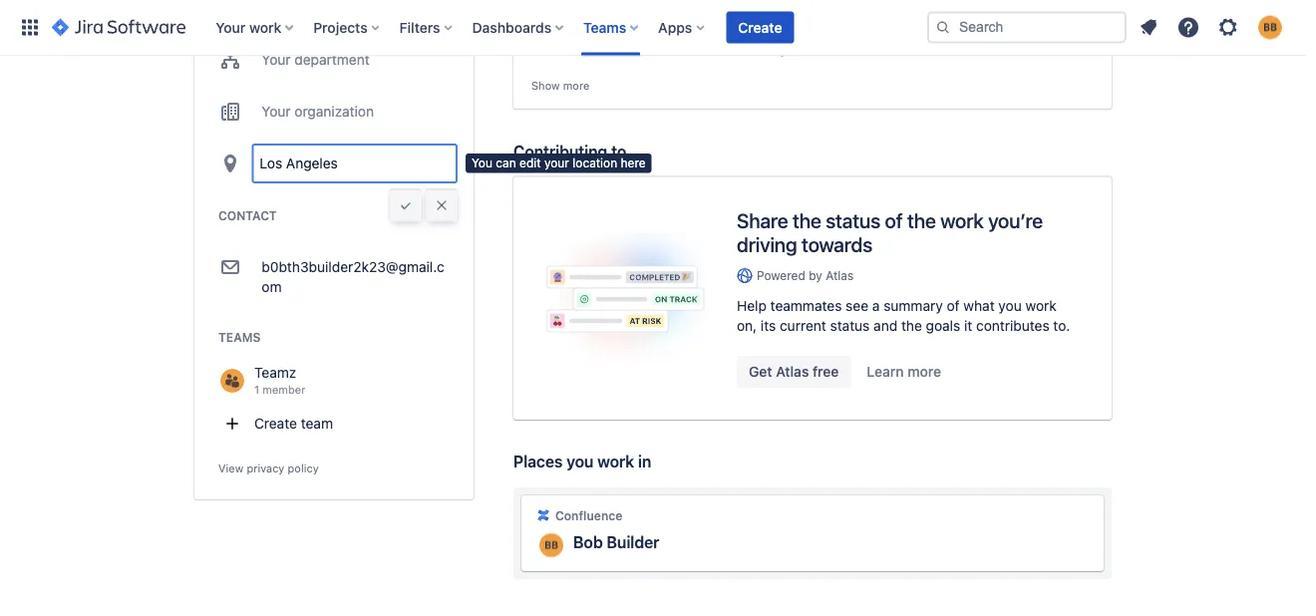 Task type: locate. For each thing, give the bounding box(es) containing it.
0 vertical spatial today
[[731, 0, 760, 13]]

created
[[666, 0, 706, 13]]

your
[[216, 19, 246, 35], [262, 51, 291, 68], [262, 103, 291, 120]]

here down create 'button'
[[731, 44, 754, 57]]

work inside popup button
[[249, 19, 281, 35]]

powered by atlas link
[[737, 267, 1080, 284]]

more right learn
[[908, 363, 942, 380]]

department
[[295, 51, 370, 68]]

confirm image
[[398, 197, 414, 213]]

1 vertical spatial your
[[262, 51, 291, 68]]

confluence
[[555, 508, 622, 522]]

0 horizontal spatial teams
[[218, 330, 261, 344]]

1 vertical spatial builder
[[607, 533, 660, 552]]

today down create 'button'
[[757, 44, 786, 57]]

work left the you're
[[941, 209, 984, 233]]

0 horizontal spatial create
[[254, 415, 297, 432]]

apps button
[[652, 11, 712, 43]]

you up apps
[[643, 0, 663, 13]]

work
[[249, 19, 281, 35], [941, 209, 984, 233], [1026, 298, 1057, 314], [597, 452, 634, 471]]

0 vertical spatial teams
[[583, 19, 626, 35]]

you right places
[[567, 452, 594, 471]]

you're
[[988, 209, 1043, 233]]

create
[[738, 19, 782, 35], [254, 415, 297, 432]]

0 vertical spatial status
[[826, 209, 881, 233]]

you created this today link
[[522, 0, 1104, 18]]

cancel image
[[434, 197, 450, 213]]

learn
[[867, 363, 904, 380]]

1 horizontal spatial you
[[999, 298, 1022, 314]]

by
[[809, 268, 823, 282]]

dashboards button
[[466, 11, 572, 43]]

show more
[[531, 79, 590, 92]]

1 vertical spatial create
[[254, 415, 297, 432]]

b0bth3builder2k23@gmail.c om
[[262, 259, 444, 295]]

1 vertical spatial of
[[947, 298, 960, 314]]

your organization
[[262, 103, 374, 120]]

create up you commented here today
[[738, 19, 782, 35]]

contact
[[218, 208, 277, 222]]

here inside you can edit your location here tooltip
[[621, 156, 646, 170]]

1 horizontal spatial atlas
[[826, 268, 854, 282]]

here
[[731, 44, 754, 57], [621, 156, 646, 170]]

notifications image
[[1137, 15, 1161, 39]]

status
[[826, 209, 881, 233], [830, 317, 870, 334]]

show
[[531, 79, 560, 92]]

builder down teams dropdown button on the top of page
[[595, 44, 632, 57]]

Search field
[[927, 11, 1127, 43]]

primary element
[[12, 0, 927, 55]]

2 vertical spatial you
[[472, 156, 493, 170]]

work inside help teammates see a summary of what you work on, its current status and the goals it contributes to.
[[1026, 298, 1057, 314]]

help teammates see a summary of what you work on, its current status and the goals it contributes to.
[[737, 298, 1070, 334]]

of inside 'share the status of the work you're driving towards'
[[885, 209, 903, 233]]

0 vertical spatial bob
[[571, 44, 592, 57]]

1 vertical spatial today
[[757, 44, 786, 57]]

0 vertical spatial you
[[643, 0, 663, 13]]

the inside help teammates see a summary of what you work on, its current status and the goals it contributes to.
[[901, 317, 922, 334]]

get
[[749, 363, 772, 380]]

confluence image
[[535, 507, 551, 523], [535, 507, 551, 523]]

0 horizontal spatial here
[[621, 156, 646, 170]]

0 vertical spatial you
[[999, 298, 1022, 314]]

builder
[[595, 44, 632, 57], [607, 533, 660, 552]]

0 vertical spatial bob builder
[[571, 44, 632, 57]]

bob builder down hello!
[[571, 44, 632, 57]]

1 vertical spatial bob builder
[[573, 533, 660, 552]]

your profile and settings image
[[1258, 15, 1282, 39]]

1 vertical spatial more
[[908, 363, 942, 380]]

more
[[563, 79, 590, 92], [908, 363, 942, 380]]

contributing
[[514, 142, 607, 161]]

to
[[611, 142, 626, 161]]

1 horizontal spatial teams
[[583, 19, 626, 35]]

show more link
[[531, 78, 590, 93]]

status inside 'share the status of the work you're driving towards'
[[826, 209, 881, 233]]

create for create
[[738, 19, 782, 35]]

your department
[[262, 51, 370, 68]]

bob builder
[[571, 44, 632, 57], [573, 533, 660, 552]]

here right location
[[621, 156, 646, 170]]

b0bth3builder2k23@gmail.c
[[262, 259, 444, 275]]

create down member on the bottom left
[[254, 415, 297, 432]]

see
[[846, 298, 869, 314]]

atlas inside get atlas free button
[[776, 363, 809, 380]]

status up towards
[[826, 209, 881, 233]]

the down 'summary'
[[901, 317, 922, 334]]

teams up the teamz
[[218, 330, 261, 344]]

0 vertical spatial your
[[216, 19, 246, 35]]

filters button
[[394, 11, 460, 43]]

its
[[761, 317, 776, 334]]

of up goals
[[947, 298, 960, 314]]

the
[[793, 209, 821, 233], [907, 209, 936, 233], [901, 317, 922, 334]]

1 vertical spatial here
[[621, 156, 646, 170]]

you up contributes
[[999, 298, 1022, 314]]

you
[[643, 0, 663, 13], [643, 44, 663, 57], [472, 156, 493, 170]]

0 horizontal spatial atlas
[[776, 363, 809, 380]]

your for your organization
[[262, 103, 291, 120]]

goals
[[926, 317, 961, 334]]

work up your department
[[249, 19, 281, 35]]

powered
[[757, 268, 806, 282]]

location
[[573, 156, 617, 170]]

0 vertical spatial create
[[738, 19, 782, 35]]

you
[[999, 298, 1022, 314], [567, 452, 594, 471]]

1 vertical spatial bob
[[573, 533, 603, 552]]

create inside button
[[254, 415, 297, 432]]

today inside "link"
[[731, 0, 760, 13]]

can
[[496, 156, 516, 170]]

work up to.
[[1026, 298, 1057, 314]]

0 vertical spatial atlas
[[826, 268, 854, 282]]

you down apps
[[643, 44, 663, 57]]

teams
[[583, 19, 626, 35], [218, 330, 261, 344]]

bob
[[571, 44, 592, 57], [573, 533, 603, 552]]

more for learn more
[[908, 363, 942, 380]]

of up powered by atlas link
[[885, 209, 903, 233]]

share the status of the work you're driving towards
[[737, 209, 1043, 256]]

1 horizontal spatial of
[[947, 298, 960, 314]]

0 vertical spatial more
[[563, 79, 590, 92]]

help
[[737, 298, 767, 314]]

create team button
[[218, 405, 450, 445]]

banner
[[0, 0, 1306, 56]]

teams left apps
[[583, 19, 626, 35]]

0 vertical spatial builder
[[595, 44, 632, 57]]

bob down hello!
[[571, 44, 592, 57]]

teammates
[[770, 298, 842, 314]]

more right show
[[563, 79, 590, 92]]

this
[[709, 0, 728, 13]]

1 vertical spatial status
[[830, 317, 870, 334]]

you for you can edit your location here
[[472, 156, 493, 170]]

hello!
[[571, 25, 608, 42]]

more inside button
[[908, 363, 942, 380]]

2 vertical spatial your
[[262, 103, 291, 120]]

bob builder down the confluence
[[573, 533, 660, 552]]

privacy
[[247, 462, 285, 475]]

0 horizontal spatial of
[[885, 209, 903, 233]]

1 horizontal spatial here
[[731, 44, 754, 57]]

atlas image
[[737, 268, 753, 283]]

1 vertical spatial atlas
[[776, 363, 809, 380]]

contributes
[[976, 317, 1050, 334]]

today
[[731, 0, 760, 13], [757, 44, 786, 57]]

atlas right the by
[[826, 268, 854, 282]]

you inside "link"
[[643, 0, 663, 13]]

your inside your work popup button
[[216, 19, 246, 35]]

1 horizontal spatial create
[[738, 19, 782, 35]]

work inside 'share the status of the work you're driving towards'
[[941, 209, 984, 233]]

contributing to
[[514, 142, 626, 161]]

you for you commented here today
[[643, 44, 663, 57]]

it
[[964, 317, 973, 334]]

status down see
[[830, 317, 870, 334]]

today right this
[[731, 0, 760, 13]]

what
[[964, 298, 995, 314]]

jira software image
[[52, 15, 186, 39], [52, 15, 186, 39]]

member
[[263, 383, 306, 396]]

1 vertical spatial you
[[643, 44, 663, 57]]

you inside tooltip
[[472, 156, 493, 170]]

1 vertical spatial you
[[567, 452, 594, 471]]

0 vertical spatial of
[[885, 209, 903, 233]]

bob builder link
[[573, 532, 660, 552]]

builder down the confluence
[[607, 533, 660, 552]]

0 horizontal spatial you
[[567, 452, 594, 471]]

you left can on the top of the page
[[472, 156, 493, 170]]

bob down the confluence
[[573, 533, 603, 552]]

atlas
[[826, 268, 854, 282], [776, 363, 809, 380]]

0 horizontal spatial more
[[563, 79, 590, 92]]

create inside 'button'
[[738, 19, 782, 35]]

of
[[885, 209, 903, 233], [947, 298, 960, 314]]

atlas right 'get'
[[776, 363, 809, 380]]

commented
[[666, 44, 728, 57]]

1 horizontal spatial more
[[908, 363, 942, 380]]



Task type: vqa. For each thing, say whether or not it's contained in the screenshot.
the Get
yes



Task type: describe. For each thing, give the bounding box(es) containing it.
edit
[[520, 156, 541, 170]]

team
[[301, 415, 333, 432]]

teams inside teams dropdown button
[[583, 19, 626, 35]]

policy
[[288, 462, 319, 475]]

a
[[872, 298, 880, 314]]

your for your work
[[216, 19, 246, 35]]

the up towards
[[793, 209, 821, 233]]

filters
[[400, 19, 440, 35]]

powered by atlas
[[757, 268, 854, 282]]

teamz
[[254, 364, 296, 381]]

search image
[[935, 19, 951, 35]]

today for you created this today
[[731, 0, 760, 13]]

dashboards
[[472, 19, 552, 35]]

driving
[[737, 233, 797, 256]]

teamz 1 member
[[254, 364, 306, 396]]

view
[[218, 462, 244, 475]]

Your location field
[[254, 146, 456, 181]]

work left in
[[597, 452, 634, 471]]

1
[[254, 383, 259, 396]]

view privacy policy link
[[218, 462, 319, 475]]

summary
[[884, 298, 943, 314]]

current
[[780, 317, 826, 334]]

0 vertical spatial here
[[731, 44, 754, 57]]

your
[[544, 156, 569, 170]]

get atlas free
[[749, 363, 839, 380]]

to.
[[1053, 317, 1070, 334]]

your work
[[216, 19, 281, 35]]

appswitcher icon image
[[18, 15, 42, 39]]

banner containing your work
[[0, 0, 1306, 56]]

share
[[737, 209, 788, 233]]

today for you commented here today
[[757, 44, 786, 57]]

1 vertical spatial teams
[[218, 330, 261, 344]]

get atlas free button
[[737, 356, 851, 388]]

in
[[638, 452, 651, 471]]

you can edit your location here tooltip
[[466, 154, 652, 173]]

settings image
[[1217, 15, 1240, 39]]

you inside help teammates see a summary of what you work on, its current status and the goals it contributes to.
[[999, 298, 1022, 314]]

organization
[[295, 103, 374, 120]]

the up powered by atlas link
[[907, 209, 936, 233]]

places you work in
[[514, 452, 651, 471]]

create team image
[[224, 416, 240, 432]]

free
[[813, 363, 839, 380]]

you for you created this today
[[643, 0, 663, 13]]

apps
[[658, 19, 692, 35]]

on,
[[737, 317, 757, 334]]

you created this today
[[643, 0, 760, 13]]

of inside help teammates see a summary of what you work on, its current status and the goals it contributes to.
[[947, 298, 960, 314]]

create button
[[726, 11, 794, 43]]

and
[[874, 317, 898, 334]]

teams button
[[578, 11, 646, 43]]

towards
[[802, 233, 873, 256]]

projects button
[[307, 11, 388, 43]]

view privacy policy
[[218, 462, 319, 475]]

create team
[[254, 415, 333, 432]]

atlas inside powered by atlas link
[[826, 268, 854, 282]]

status inside help teammates see a summary of what you work on, its current status and the goals it contributes to.
[[830, 317, 870, 334]]

om
[[262, 279, 282, 295]]

learn more
[[867, 363, 942, 380]]

learn more button
[[855, 356, 953, 388]]

you can edit your location here
[[472, 156, 646, 170]]

more for show more
[[563, 79, 590, 92]]

projects
[[313, 19, 368, 35]]

you commented here today
[[643, 44, 786, 57]]

help image
[[1177, 15, 1201, 39]]

your for your department
[[262, 51, 291, 68]]

create for create team
[[254, 415, 297, 432]]

places
[[514, 452, 563, 471]]

your work button
[[210, 11, 301, 43]]



